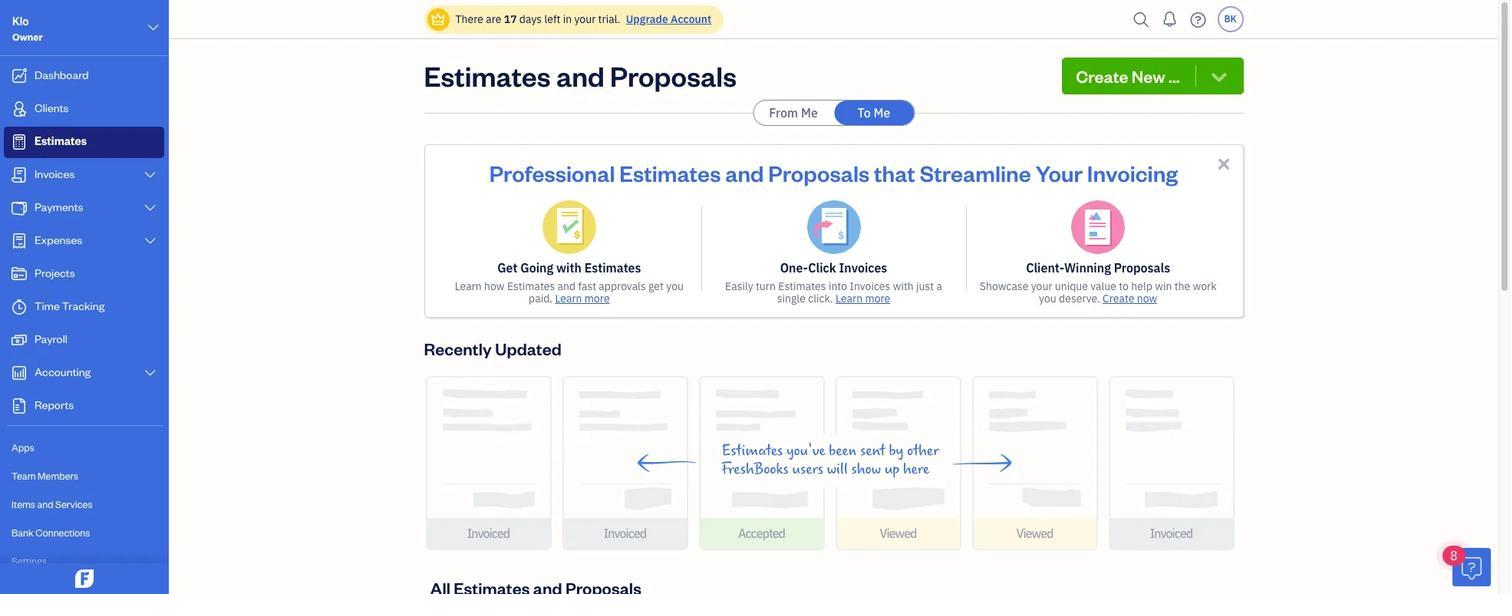 Task type: locate. For each thing, give the bounding box(es) containing it.
learn for get going with estimates
[[555, 292, 582, 306]]

showcase your unique value to help win the work you deserve.
[[980, 279, 1217, 306]]

learn more for invoices
[[836, 292, 891, 306]]

clients link
[[4, 94, 164, 125]]

showcase
[[980, 279, 1029, 293]]

expenses link
[[4, 226, 164, 257]]

chevron large down image for invoices
[[143, 169, 157, 181]]

1 horizontal spatial invoiced
[[604, 526, 647, 541]]

1 horizontal spatial learn more
[[836, 292, 891, 306]]

you've
[[787, 442, 826, 460]]

one-click invoices
[[781, 260, 888, 276]]

1 vertical spatial proposals
[[769, 158, 870, 187]]

2 horizontal spatial learn
[[836, 292, 863, 306]]

1 horizontal spatial proposals
[[769, 158, 870, 187]]

2 horizontal spatial invoiced
[[1151, 526, 1193, 541]]

client image
[[10, 101, 28, 117]]

estimates and proposals
[[424, 58, 737, 94]]

me right the to
[[874, 105, 891, 121]]

payment image
[[10, 200, 28, 216]]

1 vertical spatial chevron large down image
[[143, 235, 157, 247]]

reports link
[[4, 391, 164, 422]]

0 horizontal spatial with
[[557, 260, 582, 276]]

0 horizontal spatial proposals
[[610, 58, 737, 94]]

1 vertical spatial create
[[1103, 292, 1135, 306]]

to me link
[[835, 101, 914, 125]]

invoices
[[35, 167, 75, 181], [840, 260, 888, 276], [850, 279, 891, 293]]

chevron large down image
[[143, 169, 157, 181], [143, 202, 157, 214], [143, 367, 157, 379]]

value
[[1091, 279, 1117, 293]]

1 vertical spatial your
[[1032, 279, 1053, 293]]

you inside "learn how estimates and fast approvals get you paid."
[[667, 279, 684, 293]]

apps
[[12, 441, 34, 454]]

with up "learn how estimates and fast approvals get you paid."
[[557, 260, 582, 276]]

get going with estimates
[[498, 260, 641, 276]]

1 me from the left
[[801, 105, 818, 121]]

you right get
[[667, 279, 684, 293]]

estimates
[[424, 58, 551, 94], [35, 134, 87, 148], [620, 158, 721, 187], [585, 260, 641, 276], [507, 279, 555, 293], [779, 279, 827, 293], [722, 442, 783, 460]]

services
[[55, 498, 93, 511]]

0 horizontal spatial invoiced
[[467, 526, 510, 541]]

proposals up "help"
[[1114, 260, 1171, 276]]

expense image
[[10, 233, 28, 249]]

2 viewed from the left
[[1017, 526, 1054, 541]]

0 horizontal spatial more
[[585, 292, 610, 306]]

2 vertical spatial invoices
[[850, 279, 891, 293]]

1 vertical spatial with
[[893, 279, 914, 293]]

client-winning proposals image
[[1072, 200, 1126, 254]]

proposals up one-click invoices image
[[769, 158, 870, 187]]

approvals
[[599, 279, 646, 293]]

trial.
[[599, 12, 621, 26]]

get
[[498, 260, 518, 276]]

3 chevron large down image from the top
[[143, 367, 157, 379]]

1 more from the left
[[585, 292, 610, 306]]

me for from me
[[801, 105, 818, 121]]

upgrade account link
[[623, 12, 712, 26]]

2 chevron large down image from the top
[[143, 202, 157, 214]]

1 invoiced from the left
[[467, 526, 510, 541]]

one-
[[781, 260, 809, 276]]

tracking
[[62, 299, 105, 313]]

2 horizontal spatial proposals
[[1114, 260, 1171, 276]]

chevron large down image down estimates link
[[143, 169, 157, 181]]

me for to me
[[874, 105, 891, 121]]

learn inside "learn how estimates and fast approvals get you paid."
[[455, 279, 482, 293]]

learn more down get going with estimates
[[555, 292, 610, 306]]

with left just
[[893, 279, 914, 293]]

accounting
[[35, 365, 91, 379]]

and inside main element
[[37, 498, 53, 511]]

chevron large down image down payroll link
[[143, 367, 157, 379]]

invoices up "payments" in the top of the page
[[35, 167, 75, 181]]

2 me from the left
[[874, 105, 891, 121]]

0 vertical spatial invoices
[[35, 167, 75, 181]]

1 horizontal spatial learn
[[555, 292, 582, 306]]

17
[[504, 12, 517, 26]]

0 vertical spatial create
[[1076, 65, 1129, 87]]

resource center badge image
[[1453, 548, 1492, 587]]

you inside showcase your unique value to help win the work you deserve.
[[1040, 292, 1057, 306]]

owner
[[12, 31, 43, 43]]

1 vertical spatial invoices
[[840, 260, 888, 276]]

with
[[557, 260, 582, 276], [893, 279, 914, 293]]

8
[[1451, 548, 1458, 564]]

a
[[937, 279, 943, 293]]

me
[[801, 105, 818, 121], [874, 105, 891, 121]]

1 horizontal spatial you
[[1040, 292, 1057, 306]]

0 horizontal spatial me
[[801, 105, 818, 121]]

proposals down upgrade account link
[[610, 58, 737, 94]]

show
[[852, 461, 882, 478]]

your right in
[[575, 12, 596, 26]]

you down "client-"
[[1040, 292, 1057, 306]]

there are 17 days left in your trial. upgrade account
[[456, 12, 712, 26]]

client-
[[1027, 260, 1065, 276]]

and
[[557, 58, 605, 94], [726, 158, 764, 187], [558, 279, 576, 293], [37, 498, 53, 511]]

invoices up into
[[840, 260, 888, 276]]

project image
[[10, 266, 28, 282]]

to me
[[858, 105, 891, 121]]

estimates you've been sent by other freshbooks users will show up here
[[722, 442, 939, 478]]

your
[[575, 12, 596, 26], [1032, 279, 1053, 293]]

how
[[485, 279, 505, 293]]

chevron large down image
[[146, 18, 160, 37], [143, 235, 157, 247]]

1 viewed from the left
[[880, 526, 917, 541]]

2 learn more from the left
[[836, 292, 891, 306]]

me right from
[[801, 105, 818, 121]]

0 horizontal spatial viewed
[[880, 526, 917, 541]]

1 vertical spatial chevron large down image
[[143, 202, 157, 214]]

chevron large down image inside invoices link
[[143, 169, 157, 181]]

0 vertical spatial chevron large down image
[[143, 169, 157, 181]]

bank
[[12, 527, 34, 539]]

dashboard
[[35, 68, 89, 82]]

crown image
[[430, 11, 446, 27]]

proposals for client-winning proposals
[[1114, 260, 1171, 276]]

with inside easily turn estimates into invoices with just a single click.
[[893, 279, 914, 293]]

more right into
[[866, 292, 891, 306]]

work
[[1193, 279, 1217, 293]]

click.
[[809, 292, 834, 306]]

0 horizontal spatial you
[[667, 279, 684, 293]]

bk button
[[1218, 6, 1244, 32]]

team members link
[[4, 463, 164, 490]]

0 vertical spatial proposals
[[610, 58, 737, 94]]

2 vertical spatial proposals
[[1114, 260, 1171, 276]]

freshbooks
[[722, 461, 789, 478]]

2 vertical spatial chevron large down image
[[143, 367, 157, 379]]

klo owner
[[12, 14, 43, 43]]

win
[[1156, 279, 1173, 293]]

fast
[[578, 279, 597, 293]]

you
[[667, 279, 684, 293], [1040, 292, 1057, 306]]

learn left how
[[455, 279, 482, 293]]

invoicing
[[1088, 158, 1179, 187]]

2 more from the left
[[866, 292, 891, 306]]

learn right paid.
[[555, 292, 582, 306]]

create for create now
[[1103, 292, 1135, 306]]

1 learn more from the left
[[555, 292, 610, 306]]

your
[[1036, 158, 1083, 187]]

click
[[809, 260, 837, 276]]

learn right click.
[[836, 292, 863, 306]]

estimates inside "learn how estimates and fast approvals get you paid."
[[507, 279, 555, 293]]

left
[[545, 12, 561, 26]]

clients
[[35, 101, 69, 115]]

chevron large down image inside expenses "link"
[[143, 235, 157, 247]]

1 chevron large down image from the top
[[143, 169, 157, 181]]

create inside dropdown button
[[1076, 65, 1129, 87]]

1 horizontal spatial viewed
[[1017, 526, 1054, 541]]

notifications image
[[1158, 4, 1183, 35]]

search image
[[1130, 8, 1154, 31]]

invoices inside easily turn estimates into invoices with just a single click.
[[850, 279, 891, 293]]

invoiced
[[467, 526, 510, 541], [604, 526, 647, 541], [1151, 526, 1193, 541]]

learn more
[[555, 292, 610, 306], [836, 292, 891, 306]]

1 horizontal spatial with
[[893, 279, 914, 293]]

1 horizontal spatial more
[[866, 292, 891, 306]]

invoices right into
[[850, 279, 891, 293]]

learn more right click.
[[836, 292, 891, 306]]

winning
[[1065, 260, 1112, 276]]

0 horizontal spatial learn
[[455, 279, 482, 293]]

days
[[520, 12, 542, 26]]

just
[[917, 279, 934, 293]]

bank connections
[[12, 527, 90, 539]]

other
[[907, 442, 939, 460]]

chevron large down image down invoices link
[[143, 202, 157, 214]]

0 vertical spatial your
[[575, 12, 596, 26]]

0 horizontal spatial learn more
[[555, 292, 610, 306]]

payments
[[35, 200, 83, 214]]

more down get going with estimates
[[585, 292, 610, 306]]

estimates inside estimates you've been sent by other freshbooks users will show up here
[[722, 442, 783, 460]]

your down "client-"
[[1032, 279, 1053, 293]]

1 horizontal spatial your
[[1032, 279, 1053, 293]]

1 horizontal spatial me
[[874, 105, 891, 121]]

time
[[35, 299, 60, 313]]

estimates inside estimates link
[[35, 134, 87, 148]]

going
[[521, 260, 554, 276]]

money image
[[10, 332, 28, 348]]



Task type: vqa. For each thing, say whether or not it's contained in the screenshot.
the topmost "Create"
yes



Task type: describe. For each thing, give the bounding box(es) containing it.
invoices inside main element
[[35, 167, 75, 181]]

new
[[1132, 65, 1166, 87]]

create for create new …
[[1076, 65, 1129, 87]]

learn for one-click invoices
[[836, 292, 863, 306]]

more for with
[[585, 292, 610, 306]]

recently updated
[[424, 338, 562, 359]]

invoice image
[[10, 167, 28, 183]]

upgrade
[[626, 12, 669, 26]]

dashboard image
[[10, 68, 28, 84]]

close image
[[1216, 155, 1233, 173]]

from
[[769, 105, 799, 121]]

go to help image
[[1187, 8, 1211, 31]]

timer image
[[10, 299, 28, 315]]

up
[[885, 461, 900, 478]]

there
[[456, 12, 484, 26]]

bank connections link
[[4, 520, 164, 547]]

create new … button
[[1063, 58, 1244, 94]]

one-click invoices image
[[807, 200, 861, 254]]

estimate image
[[10, 134, 28, 150]]

learn more for with
[[555, 292, 610, 306]]

streamline
[[920, 158, 1032, 187]]

team members
[[12, 470, 78, 482]]

chevron large down image for payments
[[143, 202, 157, 214]]

to
[[858, 105, 871, 121]]

from me
[[769, 105, 818, 121]]

single
[[777, 292, 806, 306]]

3 invoiced from the left
[[1151, 526, 1193, 541]]

payments link
[[4, 193, 164, 224]]

professional estimates and proposals that streamline your invoicing
[[490, 158, 1179, 187]]

8 button
[[1443, 546, 1492, 587]]

recently
[[424, 338, 492, 359]]

from me link
[[754, 101, 834, 125]]

chart image
[[10, 365, 28, 381]]

help
[[1132, 279, 1153, 293]]

unique
[[1055, 279, 1089, 293]]

will
[[827, 461, 848, 478]]

paid.
[[529, 292, 553, 306]]

your inside showcase your unique value to help win the work you deserve.
[[1032, 279, 1053, 293]]

projects link
[[4, 259, 164, 290]]

accepted
[[738, 526, 785, 541]]

2 invoiced from the left
[[604, 526, 647, 541]]

0 vertical spatial chevron large down image
[[146, 18, 160, 37]]

users
[[793, 461, 824, 478]]

time tracking link
[[4, 292, 164, 323]]

deserve.
[[1060, 292, 1101, 306]]

professional
[[490, 158, 615, 187]]

0 vertical spatial with
[[557, 260, 582, 276]]

the
[[1175, 279, 1191, 293]]

and inside "learn how estimates and fast approvals get you paid."
[[558, 279, 576, 293]]

invoices link
[[4, 160, 164, 191]]

team
[[12, 470, 36, 482]]

klo
[[12, 14, 29, 28]]

settings
[[12, 555, 47, 567]]

now
[[1138, 292, 1158, 306]]

create new …
[[1076, 65, 1180, 87]]

to
[[1120, 279, 1129, 293]]

get
[[649, 279, 664, 293]]

in
[[563, 12, 572, 26]]

easily turn estimates into invoices with just a single click.
[[726, 279, 943, 306]]

items and services link
[[4, 491, 164, 518]]

sent
[[861, 442, 886, 460]]

reports
[[35, 398, 74, 412]]

updated
[[495, 338, 562, 359]]

get going with estimates image
[[543, 200, 596, 254]]

expenses
[[35, 233, 82, 247]]

easily
[[726, 279, 754, 293]]

that
[[874, 158, 916, 187]]

estimates inside easily turn estimates into invoices with just a single click.
[[779, 279, 827, 293]]

learn how estimates and fast approvals get you paid.
[[455, 279, 684, 306]]

by
[[889, 442, 904, 460]]

here
[[904, 461, 930, 478]]

report image
[[10, 398, 28, 414]]

dashboard link
[[4, 61, 164, 92]]

projects
[[35, 266, 75, 280]]

items
[[12, 498, 35, 511]]

turn
[[756, 279, 776, 293]]

…
[[1169, 65, 1180, 87]]

settings link
[[4, 548, 164, 575]]

connections
[[36, 527, 90, 539]]

apps link
[[4, 435, 164, 461]]

freshbooks image
[[72, 570, 97, 588]]

payroll link
[[4, 325, 164, 356]]

account
[[671, 12, 712, 26]]

chevron large down image for accounting
[[143, 367, 157, 379]]

proposals for estimates and proposals
[[610, 58, 737, 94]]

more for invoices
[[866, 292, 891, 306]]

been
[[829, 442, 857, 460]]

0 horizontal spatial your
[[575, 12, 596, 26]]

create now
[[1103, 292, 1158, 306]]

items and services
[[12, 498, 93, 511]]

chevrondown image
[[1209, 65, 1230, 87]]

client-winning proposals
[[1027, 260, 1171, 276]]

time tracking
[[35, 299, 105, 313]]

main element
[[0, 0, 219, 594]]

members
[[38, 470, 78, 482]]



